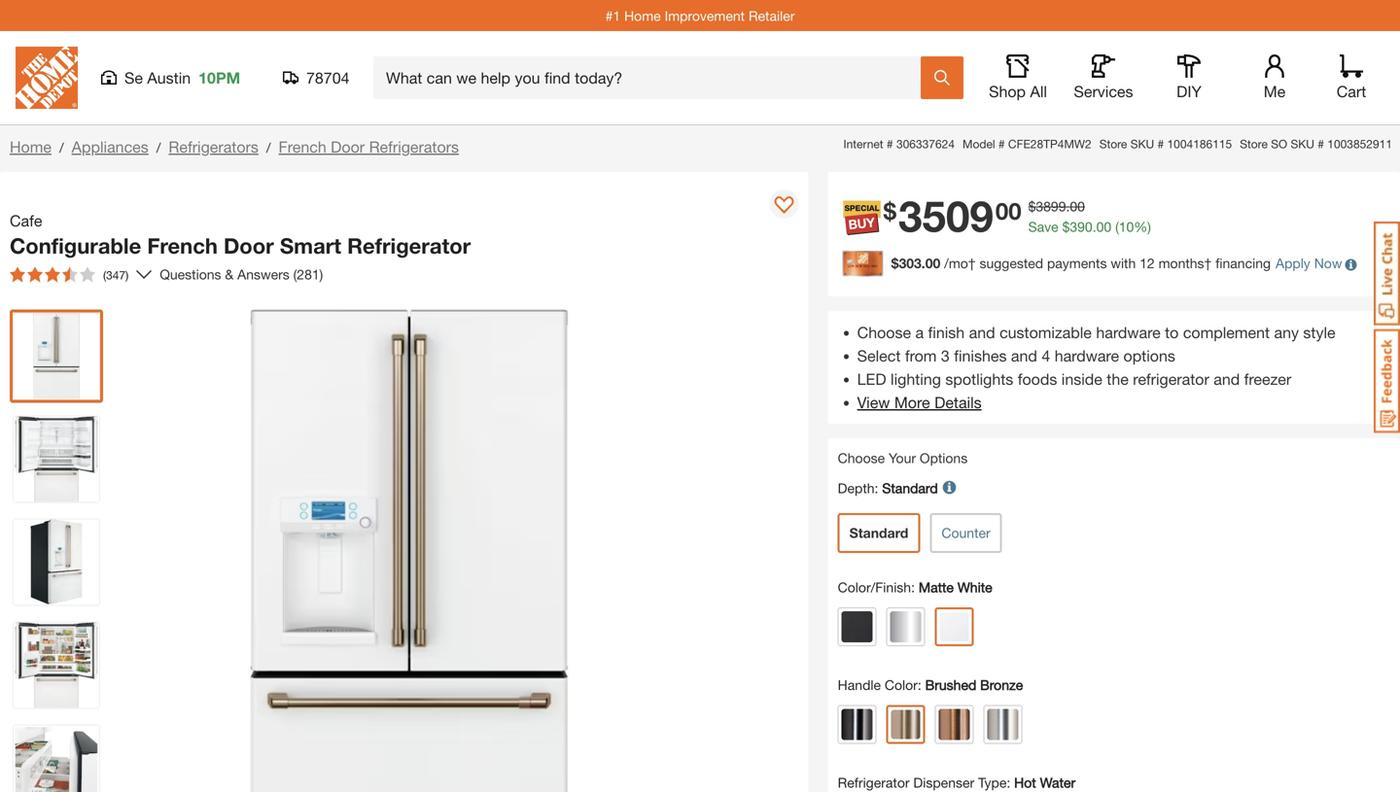 Task type: locate. For each thing, give the bounding box(es) containing it.
freezer
[[1244, 370, 1291, 388]]

: left brushed
[[918, 677, 922, 693]]

/ right home link
[[59, 140, 64, 156]]

#
[[887, 137, 893, 151], [998, 137, 1005, 151], [1158, 137, 1164, 151], [1318, 137, 1324, 151]]

# right the internet
[[887, 137, 893, 151]]

austin
[[147, 69, 191, 87]]

and
[[969, 323, 995, 342], [1011, 346, 1037, 365], [1214, 370, 1240, 388]]

french down the 78704 "button"
[[279, 138, 326, 156]]

0 vertical spatial choose
[[857, 323, 911, 342]]

choose for choose a finish and customizable hardware to complement any style select from 3 finishes and 4 hardware options led lighting spotlights foods inside the refrigerator and freezer view more details
[[857, 323, 911, 342]]

lighting
[[891, 370, 941, 388]]

.
[[1066, 198, 1070, 214], [1093, 219, 1096, 235]]

1 vertical spatial choose
[[838, 450, 885, 466]]

sku right so
[[1291, 137, 1315, 151]]

. left (
[[1093, 219, 1096, 235]]

0 horizontal spatial door
[[224, 233, 274, 259]]

refrigerator dispenser type : hot water
[[838, 775, 1076, 791]]

standard down 'depth : standard' at the bottom right of page
[[849, 525, 908, 541]]

00
[[996, 197, 1021, 225], [1070, 198, 1085, 214], [1096, 219, 1112, 235]]

cafe link
[[10, 209, 50, 232]]

# left the 1003852911
[[1318, 137, 1324, 151]]

improvement
[[665, 8, 745, 24]]

1 horizontal spatial .
[[1093, 219, 1096, 235]]

4 # from the left
[[1318, 137, 1324, 151]]

$ left 3509
[[884, 197, 896, 225]]

color/finish
[[838, 579, 911, 595]]

matte
[[919, 579, 954, 595]]

1 horizontal spatial home
[[624, 8, 661, 24]]

store down services
[[1099, 137, 1127, 151]]

more
[[894, 393, 930, 412]]

1 vertical spatial french
[[147, 233, 218, 259]]

1 vertical spatial hardware
[[1055, 346, 1119, 365]]

390
[[1070, 219, 1093, 235]]

and left freezer
[[1214, 370, 1240, 388]]

door up "questions & answers (281)" on the left of page
[[224, 233, 274, 259]]

/mo†
[[944, 255, 976, 271]]

1 horizontal spatial door
[[331, 138, 365, 156]]

standard down the choose your options
[[882, 480, 938, 496]]

internet
[[843, 137, 883, 151]]

$ 3899 . 00 save $ 390 . 00 ( 10 %)
[[1028, 198, 1151, 235]]

3_cfe28tp4mw2_ss_right view image
[[14, 520, 99, 605]]

choose
[[857, 323, 911, 342], [838, 450, 885, 466]]

store left so
[[1240, 137, 1268, 151]]

1 vertical spatial and
[[1011, 346, 1037, 365]]

and left 4
[[1011, 346, 1037, 365]]

services
[[1074, 82, 1133, 101]]

1 horizontal spatial french
[[279, 138, 326, 156]]

standard
[[882, 480, 938, 496], [849, 525, 908, 541]]

#1 home improvement retailer
[[605, 8, 795, 24]]

1 vertical spatial refrigerator
[[838, 775, 910, 791]]

choose up depth
[[838, 450, 885, 466]]

: left hot
[[1007, 775, 1011, 791]]

home down the home depot logo
[[10, 138, 52, 156]]

french door refrigerators link
[[279, 138, 459, 156]]

shop all button
[[987, 54, 1049, 101]]

choose inside choose a finish and customizable hardware to complement any style select from 3 finishes and 4 hardware options led lighting spotlights foods inside the refrigerator and freezer view more details
[[857, 323, 911, 342]]

0 horizontal spatial and
[[969, 323, 995, 342]]

1 store from the left
[[1099, 137, 1127, 151]]

00 left (
[[1096, 219, 1112, 235]]

2 horizontal spatial /
[[266, 140, 271, 156]]

brushed copper image
[[939, 709, 970, 740]]

services button
[[1072, 54, 1135, 101]]

0 horizontal spatial store
[[1099, 137, 1127, 151]]

/ right appliances
[[156, 140, 161, 156]]

%)
[[1134, 219, 1151, 235]]

home
[[624, 8, 661, 24], [10, 138, 52, 156]]

cafe
[[10, 211, 42, 230]]

# right model
[[998, 137, 1005, 151]]

$ inside $ 3509 00
[[884, 197, 896, 225]]

1 horizontal spatial sku
[[1291, 137, 1315, 151]]

refrigerators
[[169, 138, 258, 156], [369, 138, 459, 156]]

choose up select on the top
[[857, 323, 911, 342]]

1 horizontal spatial store
[[1240, 137, 1268, 151]]

hardware up options
[[1096, 323, 1161, 342]]

0 horizontal spatial sku
[[1131, 137, 1154, 151]]

door inside cafe configurable french door smart refrigerator
[[224, 233, 274, 259]]

sku left 1004186115
[[1131, 137, 1154, 151]]

2 refrigerators from the left
[[369, 138, 459, 156]]

months†
[[1159, 255, 1212, 271]]

refrigerator
[[347, 233, 471, 259], [838, 775, 910, 791]]

0 horizontal spatial french
[[147, 233, 218, 259]]

dispenser
[[913, 775, 974, 791]]

shop
[[989, 82, 1026, 101]]

#1
[[605, 8, 621, 24]]

matte white image
[[940, 612, 969, 641]]

refrigerator
[[1133, 370, 1209, 388]]

sku
[[1131, 137, 1154, 151], [1291, 137, 1315, 151]]

2 horizontal spatial and
[[1214, 370, 1240, 388]]

smart
[[280, 233, 341, 259]]

1 horizontal spatial /
[[156, 140, 161, 156]]

0 horizontal spatial refrigerators
[[169, 138, 258, 156]]

home right #1
[[624, 8, 661, 24]]

0 vertical spatial refrigerator
[[347, 233, 471, 259]]

0 horizontal spatial refrigerator
[[347, 233, 471, 259]]

$ up save
[[1028, 198, 1036, 214]]

$ right save
[[1062, 219, 1070, 235]]

0 vertical spatial .
[[1066, 198, 1070, 214]]

00 left save
[[996, 197, 1021, 225]]

1 vertical spatial home
[[10, 138, 52, 156]]

shop all
[[989, 82, 1047, 101]]

. up "390"
[[1066, 198, 1070, 214]]

choose a finish and customizable hardware to complement any style select from 3 finishes and 4 hardware options led lighting spotlights foods inside the refrigerator and freezer view more details
[[857, 323, 1336, 412]]

: left matte
[[911, 579, 915, 595]]

2 horizontal spatial 00
[[1096, 219, 1112, 235]]

0 horizontal spatial $
[[884, 197, 896, 225]]

(281)
[[293, 266, 323, 282]]

1 horizontal spatial refrigerators
[[369, 138, 459, 156]]

brushed black image
[[842, 709, 873, 740]]

$ for 3899
[[1028, 198, 1036, 214]]

depth
[[838, 480, 875, 496]]

0 vertical spatial door
[[331, 138, 365, 156]]

: down the choose your options
[[875, 480, 878, 496]]

12
[[1140, 255, 1155, 271]]

color
[[885, 677, 918, 693]]

suggested
[[980, 255, 1043, 271]]

hardware up inside
[[1055, 346, 1119, 365]]

2 horizontal spatial $
[[1062, 219, 1070, 235]]

# left 1004186115
[[1158, 137, 1164, 151]]

0 horizontal spatial /
[[59, 140, 64, 156]]

your
[[889, 450, 916, 466]]

counter
[[942, 525, 990, 541]]

:
[[875, 480, 878, 496], [911, 579, 915, 595], [918, 677, 922, 693], [1007, 775, 1011, 791]]

1 vertical spatial standard
[[849, 525, 908, 541]]

1 horizontal spatial 00
[[1070, 198, 1085, 214]]

(347) button
[[2, 259, 136, 290]]

refrigerator inside cafe configurable french door smart refrigerator
[[347, 233, 471, 259]]

matte black image
[[842, 611, 873, 642]]

to
[[1165, 323, 1179, 342]]

french inside cafe configurable french door smart refrigerator
[[147, 233, 218, 259]]

hardware
[[1096, 323, 1161, 342], [1055, 346, 1119, 365]]

1004186115
[[1167, 137, 1232, 151]]

/ right refrigerators link
[[266, 140, 271, 156]]

and up finishes
[[969, 323, 995, 342]]

00 up "390"
[[1070, 198, 1085, 214]]

1 vertical spatial door
[[224, 233, 274, 259]]

1 vertical spatial .
[[1093, 219, 1096, 235]]

78704 button
[[283, 68, 350, 88]]

1 horizontal spatial $
[[1028, 198, 1036, 214]]

door down 78704 on the left
[[331, 138, 365, 156]]

1 refrigerators from the left
[[169, 138, 258, 156]]

/
[[59, 140, 64, 156], [156, 140, 161, 156], [266, 140, 271, 156]]

0 vertical spatial french
[[279, 138, 326, 156]]

options
[[1124, 346, 1175, 365]]

0 horizontal spatial 00
[[996, 197, 1021, 225]]

3899
[[1036, 198, 1066, 214]]

10pm
[[199, 69, 240, 87]]

5_cfe28tp4mw2_bz_alt view image
[[14, 726, 99, 792]]

2 / from the left
[[156, 140, 161, 156]]

appliances
[[72, 138, 149, 156]]

select
[[857, 346, 901, 365]]

french up 'questions'
[[147, 233, 218, 259]]

cart
[[1337, 82, 1366, 101]]

details
[[934, 393, 982, 412]]

What can we help you find today? search field
[[386, 57, 920, 98]]

appliances link
[[72, 138, 149, 156]]

0 vertical spatial home
[[624, 8, 661, 24]]

home link
[[10, 138, 52, 156]]

choose your options
[[838, 450, 968, 466]]

2 sku from the left
[[1291, 137, 1315, 151]]



Task type: describe. For each thing, give the bounding box(es) containing it.
view
[[857, 393, 890, 412]]

finishes
[[954, 346, 1007, 365]]

complement
[[1183, 323, 1270, 342]]

questions
[[160, 266, 221, 282]]

3 / from the left
[[266, 140, 271, 156]]

led
[[857, 370, 886, 388]]

the
[[1107, 370, 1129, 388]]

2_cfe28tp4mw2_bz_open view image
[[14, 417, 99, 502]]

1 sku from the left
[[1131, 137, 1154, 151]]

apply
[[1276, 255, 1311, 271]]

0 horizontal spatial home
[[10, 138, 52, 156]]

handle
[[838, 677, 881, 693]]

handle color : brushed bronze
[[838, 677, 1023, 693]]

me button
[[1244, 54, 1306, 101]]

(
[[1115, 219, 1119, 235]]

a
[[915, 323, 924, 342]]

display image
[[775, 196, 794, 216]]

me
[[1264, 82, 1286, 101]]

so
[[1271, 137, 1287, 151]]

78704
[[306, 69, 350, 87]]

diy
[[1177, 82, 1202, 101]]

1 horizontal spatial refrigerator
[[838, 775, 910, 791]]

save
[[1028, 219, 1059, 235]]

00 inside $ 3509 00
[[996, 197, 1021, 225]]

$303.00
[[891, 255, 940, 271]]

questions & answers (281)
[[160, 266, 323, 282]]

brushed stainless image
[[988, 709, 1019, 740]]

10
[[1119, 219, 1134, 235]]

model
[[963, 137, 995, 151]]

diy button
[[1158, 54, 1220, 101]]

1 # from the left
[[887, 137, 893, 151]]

3.5 stars image
[[10, 267, 95, 282]]

style
[[1303, 323, 1336, 342]]

306337624
[[896, 137, 955, 151]]

choose for choose your options
[[838, 450, 885, 466]]

2 vertical spatial and
[[1214, 370, 1240, 388]]

now
[[1314, 255, 1342, 271]]

3
[[941, 346, 950, 365]]

apply now
[[1276, 255, 1342, 271]]

view more details link
[[857, 393, 982, 412]]

brushed bronze image
[[891, 710, 920, 739]]

color/finish : matte white
[[838, 579, 992, 595]]

all
[[1030, 82, 1047, 101]]

&
[[225, 266, 234, 282]]

payments
[[1047, 255, 1107, 271]]

2 store from the left
[[1240, 137, 1268, 151]]

configurable
[[10, 233, 141, 259]]

feedback link image
[[1374, 329, 1400, 434]]

white
[[958, 579, 992, 595]]

retailer
[[749, 8, 795, 24]]

$ 3509 00
[[884, 190, 1021, 241]]

with
[[1111, 255, 1136, 271]]

$ for 3509
[[884, 197, 896, 225]]

inside
[[1062, 370, 1102, 388]]

any
[[1274, 323, 1299, 342]]

(347) link
[[2, 259, 152, 290]]

hot
[[1014, 775, 1036, 791]]

3509
[[898, 190, 994, 241]]

1 / from the left
[[59, 140, 64, 156]]

$303.00 /mo† suggested payments with 12 months† financing
[[891, 255, 1271, 271]]

1003852911
[[1327, 137, 1392, 151]]

cfe28tp4mw2
[[1008, 137, 1092, 151]]

0 vertical spatial standard
[[882, 480, 938, 496]]

from
[[905, 346, 937, 365]]

depth : standard
[[838, 480, 938, 496]]

cart link
[[1330, 54, 1373, 101]]

finish
[[928, 323, 965, 342]]

customizable
[[1000, 323, 1092, 342]]

se
[[124, 69, 143, 87]]

cafe configurable french door smart refrigerator
[[10, 211, 471, 259]]

foods
[[1018, 370, 1057, 388]]

apply now image
[[843, 251, 891, 276]]

1 horizontal spatial and
[[1011, 346, 1037, 365]]

0 vertical spatial hardware
[[1096, 323, 1161, 342]]

1_cfe28tp4mw2_bz_product view image
[[14, 314, 99, 399]]

bronze
[[980, 677, 1023, 693]]

4
[[1042, 346, 1050, 365]]

type
[[978, 775, 1007, 791]]

brushed
[[925, 677, 976, 693]]

home / appliances / refrigerators / french door refrigerators
[[10, 138, 459, 156]]

0 vertical spatial and
[[969, 323, 995, 342]]

answers
[[237, 266, 290, 282]]

spotlights
[[945, 370, 1013, 388]]

the home depot logo image
[[16, 47, 78, 109]]

stainless steel image
[[890, 611, 921, 642]]

internet # 306337624 model # cfe28tp4mw2 store sku # 1004186115 store so sku # 1003852911
[[843, 137, 1392, 151]]

apply now link
[[1276, 255, 1342, 271]]

4_cfe28tp4mw2_bz_left view image
[[14, 623, 99, 708]]

live chat image
[[1374, 222, 1400, 326]]

0 horizontal spatial .
[[1066, 198, 1070, 214]]

2 # from the left
[[998, 137, 1005, 151]]

options
[[920, 450, 968, 466]]

3 # from the left
[[1158, 137, 1164, 151]]

se austin 10pm
[[124, 69, 240, 87]]

(347)
[[103, 268, 129, 282]]

refrigerators link
[[169, 138, 258, 156]]

financing
[[1216, 255, 1271, 271]]



Task type: vqa. For each thing, say whether or not it's contained in the screenshot.
92117
no



